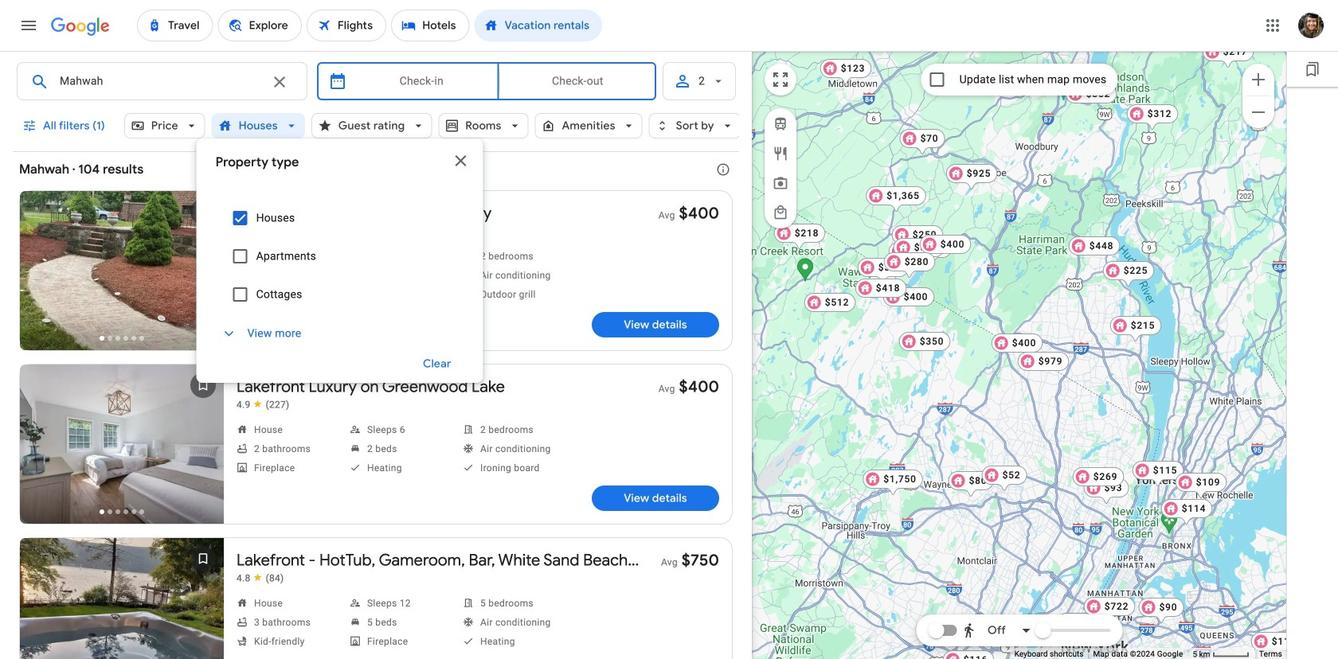 Task type: vqa. For each thing, say whether or not it's contained in the screenshot.
charlotte nc hotels on the bottom of the page
no



Task type: describe. For each thing, give the bounding box(es) containing it.
Check-in text field
[[357, 63, 487, 100]]

learn more about these results image
[[705, 151, 743, 189]]

clear image
[[270, 73, 289, 92]]

next image for save lakefront luxury on greenwood lake to collection icon
[[184, 429, 222, 467]]

zoom in map image
[[1250, 70, 1269, 89]]

map region
[[752, 51, 1288, 660]]

save lakefront luxury on greenwood lake to collection image
[[184, 367, 222, 405]]

Check-out text field
[[512, 63, 644, 100]]

photo 1 image for save lakefront luxury on greenwood lake to collection icon
[[20, 365, 224, 524]]

view larger map image
[[772, 70, 791, 89]]

next image
[[184, 603, 222, 641]]

save castle on a rock heated pool in may to collection image
[[184, 193, 222, 231]]

save lakefront - hottub, gameroom, bar, white sand beach, views, and 15 acres to collection image
[[184, 540, 222, 579]]

main menu image
[[19, 16, 38, 35]]

filters form
[[13, 51, 742, 383]]



Task type: locate. For each thing, give the bounding box(es) containing it.
1 vertical spatial next image
[[184, 429, 222, 467]]

photo 1 image for save lakefront - hottub, gameroom, bar, white sand beach, views, and 15 acres to collection image
[[20, 539, 224, 660]]

next image for save castle on a rock heated pool in may to collection icon
[[184, 255, 222, 293]]

1 next image from the top
[[184, 255, 222, 293]]

zoom out map image
[[1250, 103, 1269, 122]]

4.9 out of 5 stars from 227 reviews image
[[237, 399, 290, 412]]

3 photo 1 image from the top
[[20, 539, 224, 660]]

next image down save castle on a rock heated pool in may to collection icon
[[184, 255, 222, 293]]

0 vertical spatial next image
[[184, 255, 222, 293]]

1 photos list from the top
[[20, 191, 224, 364]]

back image for photo 1 related to save lakefront - hottub, gameroom, bar, white sand beach, views, and 15 acres to collection image
[[22, 603, 60, 641]]

next image down save lakefront luxury on greenwood lake to collection icon
[[184, 429, 222, 467]]

photos list for save lakefront luxury on greenwood lake to collection icon
[[20, 365, 224, 538]]

2 next image from the top
[[184, 429, 222, 467]]

0 vertical spatial back image
[[22, 255, 60, 293]]

3 photos list from the top
[[20, 539, 224, 660]]

next image
[[184, 255, 222, 293], [184, 429, 222, 467]]

close dialog image
[[452, 151, 471, 171]]

2 photo 1 image from the top
[[20, 365, 224, 524]]

photos list for save lakefront - hottub, gameroom, bar, white sand beach, views, and 15 acres to collection image
[[20, 539, 224, 660]]

1 vertical spatial photos list
[[20, 365, 224, 538]]

1 back image from the top
[[22, 255, 60, 293]]

photo 1 image for save castle on a rock heated pool in may to collection icon
[[20, 191, 224, 351]]

2 vertical spatial photo 1 image
[[20, 539, 224, 660]]

1 photo 1 image from the top
[[20, 191, 224, 351]]

0 vertical spatial photo 1 image
[[20, 191, 224, 351]]

back image for photo 1 for save castle on a rock heated pool in may to collection icon
[[22, 255, 60, 293]]

2 back image from the top
[[22, 429, 60, 467]]

2 vertical spatial back image
[[22, 603, 60, 641]]

2 photos list from the top
[[20, 365, 224, 538]]

back image
[[22, 255, 60, 293], [22, 429, 60, 467], [22, 603, 60, 641]]

2 vertical spatial photos list
[[20, 539, 224, 660]]

back image for photo 1 associated with save lakefront luxury on greenwood lake to collection icon
[[22, 429, 60, 467]]

3 back image from the top
[[22, 603, 60, 641]]

0 vertical spatial photos list
[[20, 191, 224, 364]]

1 vertical spatial photo 1 image
[[20, 365, 224, 524]]

1 vertical spatial back image
[[22, 429, 60, 467]]

photo 1 image
[[20, 191, 224, 351], [20, 365, 224, 524], [20, 539, 224, 660]]

4.8 out of 5 stars from 84 reviews image
[[237, 573, 284, 585]]

Search for places, hotels and more text field
[[59, 63, 261, 100]]

photos list for save castle on a rock heated pool in may to collection icon
[[20, 191, 224, 364]]

photos list
[[20, 191, 224, 364], [20, 365, 224, 538], [20, 539, 224, 660]]



